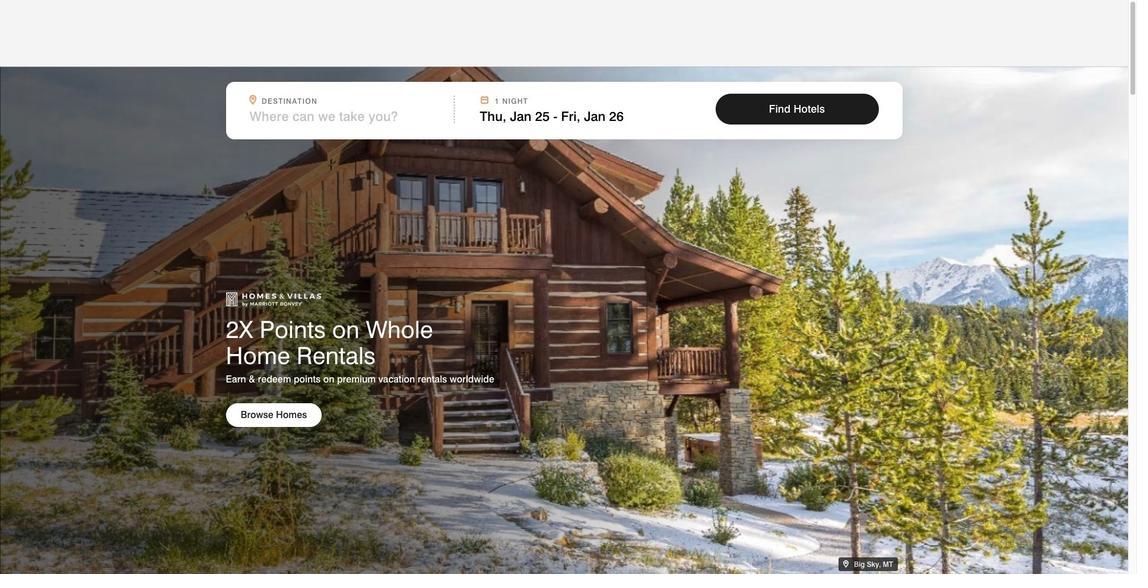 Task type: vqa. For each thing, say whether or not it's contained in the screenshot.
Where can we take you? text field
yes



Task type: describe. For each thing, give the bounding box(es) containing it.
destination field
[[250, 109, 447, 124]]

homes & villas by marriott bonvoy image
[[226, 293, 321, 307]]



Task type: locate. For each thing, give the bounding box(es) containing it.
location image
[[844, 560, 852, 569]]

None search field
[[226, 82, 903, 139]]

Where can we take you? text field
[[250, 109, 431, 124]]



